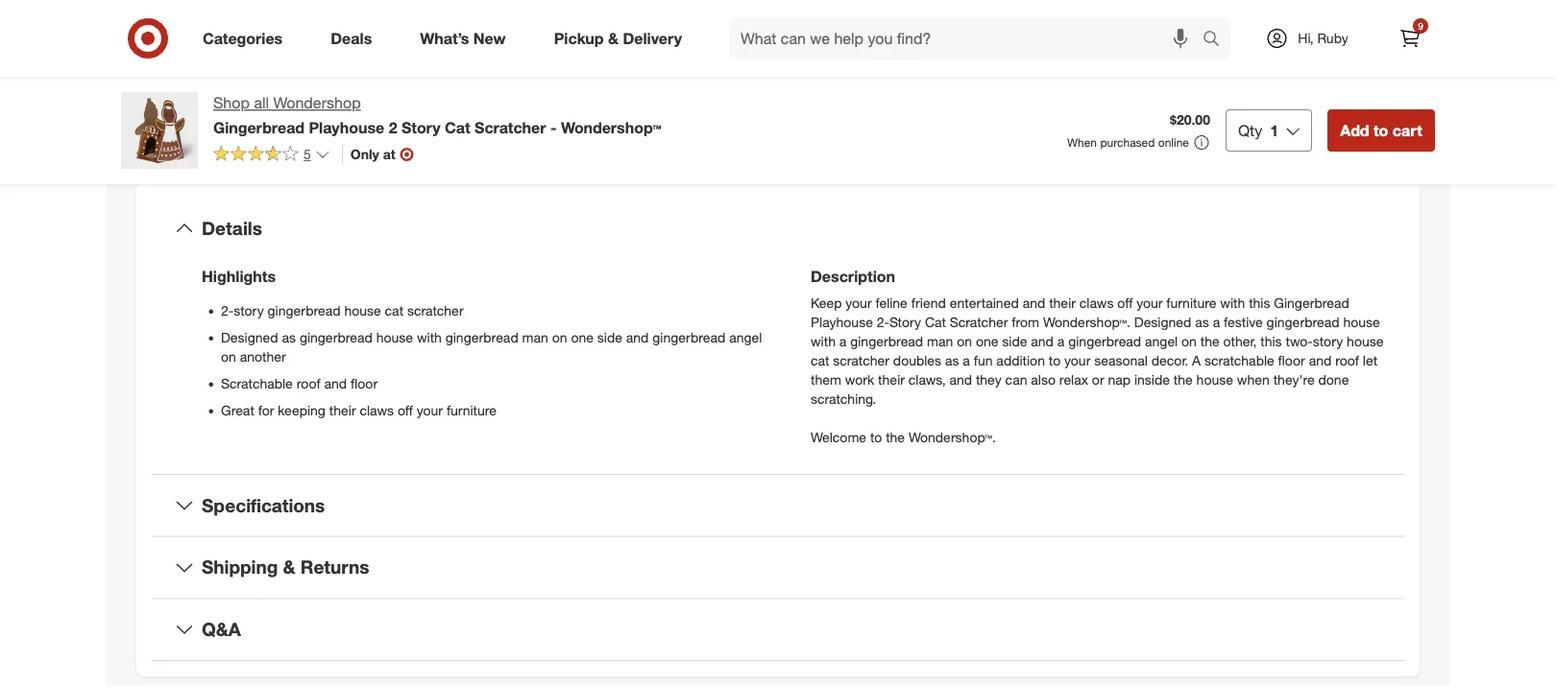 Task type: describe. For each thing, give the bounding box(es) containing it.
details button
[[152, 198, 1404, 259]]

festive
[[1224, 314, 1263, 331]]

more
[[415, 63, 450, 81]]

0 horizontal spatial story
[[234, 302, 264, 319]]

when purchased online
[[1067, 135, 1189, 150]]

gingerbread playhouse 2 story cat scratcher - wondershop&#8482;, 5 of 8 image
[[121, 0, 430, 36]]

for
[[258, 402, 274, 419]]

off inside keep your feline friend entertained and their claws off your furniture with this gingerbread playhouse 2-story cat scratcher from wondershop™. designed as a festive gingerbread house with a gingerbread man on one side and a gingerbread angel on the other, this two-story house cat scratcher doubles as a fun addition to your seasonal decor. a scratchable floor and roof let them work their claws, and they can also relax or nap inside the house when they're done scratching.
[[1118, 295, 1133, 312]]

categories link
[[186, 17, 307, 60]]

they
[[976, 372, 1002, 388]]

what's
[[420, 29, 469, 48]]

1 vertical spatial roof
[[297, 375, 320, 392]]

new
[[473, 29, 506, 48]]

cat inside shop all wondershop gingerbread playhouse 2 story cat scratcher - wondershop™
[[445, 118, 470, 137]]

qty
[[1238, 121, 1263, 140]]

1 vertical spatial claws
[[360, 402, 394, 419]]

returns
[[301, 557, 369, 579]]

0 vertical spatial scratcher
[[407, 302, 464, 319]]

to for add to cart
[[1374, 121, 1388, 140]]

pickup
[[554, 29, 604, 48]]

only at
[[350, 146, 396, 163]]

pickup & delivery
[[554, 29, 682, 48]]

friend
[[911, 295, 946, 312]]

scratcher inside keep your feline friend entertained and their claws off your furniture with this gingerbread playhouse 2-story cat scratcher from wondershop™. designed as a festive gingerbread house with a gingerbread man on one side and a gingerbread angel on the other, this two-story house cat scratcher doubles as a fun addition to your seasonal decor. a scratchable floor and roof let them work their claws, and they can also relax or nap inside the house when they're done scratching.
[[950, 314, 1008, 331]]

with inside designed as gingerbread house with gingerbread man on one side and gingerbread angel on another
[[417, 329, 442, 346]]

0 horizontal spatial their
[[329, 402, 356, 419]]

1
[[1270, 121, 1279, 140]]

playhouse inside shop all wondershop gingerbread playhouse 2 story cat scratcher - wondershop™
[[309, 118, 384, 137]]

shop all wondershop gingerbread playhouse 2 story cat scratcher - wondershop™
[[213, 94, 662, 137]]

pickup & delivery link
[[538, 17, 706, 60]]

scratchable
[[1205, 352, 1275, 369]]

a left the fun
[[963, 352, 970, 369]]

work
[[845, 372, 874, 388]]

advertisement region
[[801, 0, 1435, 57]]

show more images
[[372, 63, 504, 81]]

scratchable
[[221, 375, 293, 392]]

shipping
[[202, 557, 278, 579]]

nap
[[1108, 372, 1131, 388]]

keep your feline friend entertained and their claws off your furniture with this gingerbread playhouse 2-story cat scratcher from wondershop™. designed as a festive gingerbread house with a gingerbread man on one side and a gingerbread angel on the other, this two-story house cat scratcher doubles as a fun addition to your seasonal decor. a scratchable floor and roof let them work their claws, and they can also relax or nap inside the house when they're done scratching.
[[811, 295, 1384, 408]]

done
[[1319, 372, 1349, 388]]

one inside keep your feline friend entertained and their claws off your furniture with this gingerbread playhouse 2-story cat scratcher from wondershop™. designed as a festive gingerbread house with a gingerbread man on one side and a gingerbread angel on the other, this two-story house cat scratcher doubles as a fun addition to your seasonal decor. a scratchable floor and roof let them work their claws, and they can also relax or nap inside the house when they're done scratching.
[[976, 333, 999, 350]]

let
[[1363, 352, 1378, 369]]

q&a
[[202, 619, 241, 641]]

details
[[202, 217, 262, 239]]

your down designed as gingerbread house with gingerbread man on one side and gingerbread angel on another
[[417, 402, 443, 419]]

your down description
[[846, 295, 872, 312]]

deals link
[[314, 17, 396, 60]]

story inside keep your feline friend entertained and their claws off your furniture with this gingerbread playhouse 2-story cat scratcher from wondershop™. designed as a festive gingerbread house with a gingerbread man on one side and a gingerbread angel on the other, this two-story house cat scratcher doubles as a fun addition to your seasonal decor. a scratchable floor and roof let them work their claws, and they can also relax or nap inside the house when they're done scratching.
[[890, 314, 921, 331]]

search button
[[1194, 17, 1240, 63]]

furniture inside keep your feline friend entertained and their claws off your furniture with this gingerbread playhouse 2-story cat scratcher from wondershop™. designed as a festive gingerbread house with a gingerbread man on one side and a gingerbread angel on the other, this two-story house cat scratcher doubles as a fun addition to your seasonal decor. a scratchable floor and roof let them work their claws, and they can also relax or nap inside the house when they're done scratching.
[[1167, 295, 1217, 312]]

2
[[389, 118, 397, 137]]

designed inside designed as gingerbread house with gingerbread man on one side and gingerbread angel on another
[[221, 329, 278, 346]]

from
[[1012, 314, 1039, 331]]

description
[[811, 267, 895, 286]]

playhouse inside keep your feline friend entertained and their claws off your furniture with this gingerbread playhouse 2-story cat scratcher from wondershop™. designed as a festive gingerbread house with a gingerbread man on one side and a gingerbread angel on the other, this two-story house cat scratcher doubles as a fun addition to your seasonal decor. a scratchable floor and roof let them work their claws, and they can also relax or nap inside the house when they're done scratching.
[[811, 314, 873, 331]]

feline
[[876, 295, 908, 312]]

entertained
[[950, 295, 1019, 312]]

shipping & returns
[[202, 557, 369, 579]]

other,
[[1223, 333, 1257, 350]]

5
[[304, 146, 311, 163]]

search
[[1194, 31, 1240, 50]]

& for pickup
[[608, 29, 619, 48]]

q&a button
[[152, 600, 1404, 661]]

angel inside designed as gingerbread house with gingerbread man on one side and gingerbread angel on another
[[729, 329, 762, 346]]

and inside designed as gingerbread house with gingerbread man on one side and gingerbread angel on another
[[626, 329, 649, 346]]

designed inside keep your feline friend entertained and their claws off your furniture with this gingerbread playhouse 2-story cat scratcher from wondershop™. designed as a festive gingerbread house with a gingerbread man on one side and a gingerbread angel on the other, this two-story house cat scratcher doubles as a fun addition to your seasonal decor. a scratchable floor and roof let them work their claws, and they can also relax or nap inside the house when they're done scratching.
[[1134, 314, 1192, 331]]

claws,
[[909, 372, 946, 388]]

when
[[1067, 135, 1097, 150]]

9
[[1418, 20, 1423, 32]]

-
[[550, 118, 557, 137]]

angel inside keep your feline friend entertained and their claws off your furniture with this gingerbread playhouse 2-story cat scratcher from wondershop™. designed as a festive gingerbread house with a gingerbread man on one side and a gingerbread angel on the other, this two-story house cat scratcher doubles as a fun addition to your seasonal decor. a scratchable floor and roof let them work their claws, and they can also relax or nap inside the house when they're done scratching.
[[1145, 333, 1178, 350]]

doubles
[[893, 352, 942, 369]]

keep
[[811, 295, 842, 312]]

purchased
[[1100, 135, 1155, 150]]

at
[[383, 146, 396, 163]]

$20.00
[[1170, 112, 1210, 128]]

scratchable roof and floor
[[221, 375, 378, 392]]

hi,
[[1298, 30, 1314, 47]]

scratching.
[[811, 391, 876, 408]]

show more images button
[[359, 51, 517, 93]]

1 horizontal spatial the
[[1174, 372, 1193, 388]]

2- inside keep your feline friend entertained and their claws off your furniture with this gingerbread playhouse 2-story cat scratcher from wondershop™. designed as a festive gingerbread house with a gingerbread man on one side and a gingerbread angel on the other, this two-story house cat scratcher doubles as a fun addition to your seasonal decor. a scratchable floor and roof let them work their claws, and they can also relax or nap inside the house when they're done scratching.
[[877, 314, 890, 331]]

2-story gingerbread house cat scratcher
[[221, 302, 464, 319]]

fun
[[974, 352, 993, 369]]

inside
[[1134, 372, 1170, 388]]

side inside keep your feline friend entertained and their claws off your furniture with this gingerbread playhouse 2-story cat scratcher from wondershop™. designed as a festive gingerbread house with a gingerbread man on one side and a gingerbread angel on the other, this two-story house cat scratcher doubles as a fun addition to your seasonal decor. a scratchable floor and roof let them work their claws, and they can also relax or nap inside the house when they're done scratching.
[[1002, 333, 1027, 350]]

floor inside keep your feline friend entertained and their claws off your furniture with this gingerbread playhouse 2-story cat scratcher from wondershop™. designed as a festive gingerbread house with a gingerbread man on one side and a gingerbread angel on the other, this two-story house cat scratcher doubles as a fun addition to your seasonal decor. a scratchable floor and roof let them work their claws, and they can also relax or nap inside the house when they're done scratching.
[[1278, 352, 1305, 369]]

also
[[1031, 372, 1056, 388]]

specifications
[[202, 495, 325, 517]]

cat inside keep your feline friend entertained and their claws off your furniture with this gingerbread playhouse 2-story cat scratcher from wondershop™. designed as a festive gingerbread house with a gingerbread man on one side and a gingerbread angel on the other, this two-story house cat scratcher doubles as a fun addition to your seasonal decor. a scratchable floor and roof let them work their claws, and they can also relax or nap inside the house when they're done scratching.
[[925, 314, 946, 331]]

what's new
[[420, 29, 506, 48]]

or
[[1092, 372, 1104, 388]]

image gallery element
[[121, 0, 755, 93]]

2 horizontal spatial as
[[1195, 314, 1209, 331]]

shipping & returns button
[[152, 538, 1404, 599]]



Task type: locate. For each thing, give the bounding box(es) containing it.
1 vertical spatial gingerbread
[[1274, 295, 1350, 312]]

qty 1
[[1238, 121, 1279, 140]]

1 horizontal spatial &
[[608, 29, 619, 48]]

house inside designed as gingerbread house with gingerbread man on one side and gingerbread angel on another
[[376, 329, 413, 346]]

1 horizontal spatial story
[[1313, 333, 1343, 350]]

1 vertical spatial to
[[1049, 352, 1061, 369]]

1 vertical spatial wondershop™.
[[909, 429, 996, 446]]

your up decor.
[[1137, 295, 1163, 312]]

1 vertical spatial cat
[[811, 352, 829, 369]]

scratcher up designed as gingerbread house with gingerbread man on one side and gingerbread angel on another
[[407, 302, 464, 319]]

story right the 2 in the top left of the page
[[402, 118, 441, 137]]

0 horizontal spatial one
[[571, 329, 594, 346]]

two-
[[1286, 333, 1313, 350]]

wondershop™.
[[1043, 314, 1131, 331], [909, 429, 996, 446]]

shop
[[213, 94, 250, 112]]

highlights
[[202, 267, 276, 286]]

when
[[1237, 372, 1270, 388]]

2 vertical spatial their
[[329, 402, 356, 419]]

furniture up a
[[1167, 295, 1217, 312]]

1 vertical spatial furniture
[[447, 402, 497, 419]]

keeping
[[278, 402, 326, 419]]

welcome
[[811, 429, 867, 446]]

their
[[1049, 295, 1076, 312], [878, 372, 905, 388], [329, 402, 356, 419]]

another
[[240, 349, 286, 365]]

0 vertical spatial story
[[234, 302, 264, 319]]

your
[[846, 295, 872, 312], [1137, 295, 1163, 312], [1065, 352, 1091, 369], [417, 402, 443, 419]]

hi, ruby
[[1298, 30, 1348, 47]]

to right welcome
[[870, 429, 882, 446]]

relax
[[1059, 372, 1088, 388]]

great for keeping their claws off your furniture
[[221, 402, 497, 419]]

1 horizontal spatial cat
[[811, 352, 829, 369]]

0 horizontal spatial roof
[[297, 375, 320, 392]]

roof up the keeping
[[297, 375, 320, 392]]

0 vertical spatial to
[[1374, 121, 1388, 140]]

specifications button
[[152, 475, 1404, 537]]

as up another
[[282, 329, 296, 346]]

wondershop™. up 'seasonal'
[[1043, 314, 1131, 331]]

their right work
[[878, 372, 905, 388]]

cart
[[1393, 121, 1423, 140]]

0 vertical spatial story
[[402, 118, 441, 137]]

this left "two-"
[[1261, 333, 1282, 350]]

cat
[[445, 118, 470, 137], [925, 314, 946, 331]]

man inside designed as gingerbread house with gingerbread man on one side and gingerbread angel on another
[[522, 329, 548, 346]]

1 horizontal spatial man
[[927, 333, 953, 350]]

1 horizontal spatial scratcher
[[833, 352, 890, 369]]

to right add
[[1374, 121, 1388, 140]]

story down highlights
[[234, 302, 264, 319]]

as left the fun
[[945, 352, 959, 369]]

0 horizontal spatial the
[[886, 429, 905, 446]]

all
[[254, 94, 269, 112]]

story inside shop all wondershop gingerbread playhouse 2 story cat scratcher - wondershop™
[[402, 118, 441, 137]]

9 link
[[1389, 17, 1431, 60]]

0 horizontal spatial wondershop™.
[[909, 429, 996, 446]]

to inside button
[[1374, 121, 1388, 140]]

to up also
[[1049, 352, 1061, 369]]

and
[[1023, 295, 1045, 312], [626, 329, 649, 346], [1031, 333, 1054, 350], [1309, 352, 1332, 369], [950, 372, 972, 388], [324, 375, 347, 392]]

only
[[350, 146, 379, 163]]

scratcher inside shop all wondershop gingerbread playhouse 2 story cat scratcher - wondershop™
[[475, 118, 546, 137]]

designed up decor.
[[1134, 314, 1192, 331]]

welcome to the wondershop™.
[[811, 429, 996, 446]]

designed up another
[[221, 329, 278, 346]]

1 horizontal spatial to
[[1049, 352, 1061, 369]]

0 horizontal spatial story
[[402, 118, 441, 137]]

online
[[1158, 135, 1189, 150]]

add
[[1340, 121, 1369, 140]]

to for welcome to the wondershop™.
[[870, 429, 882, 446]]

1 vertical spatial cat
[[925, 314, 946, 331]]

0 vertical spatial scratcher
[[475, 118, 546, 137]]

2 horizontal spatial to
[[1374, 121, 1388, 140]]

0 vertical spatial wondershop™.
[[1043, 314, 1131, 331]]

0 vertical spatial &
[[608, 29, 619, 48]]

0 vertical spatial playhouse
[[309, 118, 384, 137]]

0 horizontal spatial cat
[[445, 118, 470, 137]]

1 horizontal spatial cat
[[925, 314, 946, 331]]

1 horizontal spatial one
[[976, 333, 999, 350]]

1 horizontal spatial 2-
[[877, 314, 890, 331]]

0 horizontal spatial furniture
[[447, 402, 497, 419]]

gingerbread
[[268, 302, 341, 319], [1267, 314, 1340, 331], [300, 329, 373, 346], [445, 329, 518, 346], [653, 329, 726, 346], [850, 333, 923, 350], [1068, 333, 1141, 350]]

0 horizontal spatial with
[[417, 329, 442, 346]]

0 horizontal spatial as
[[282, 329, 296, 346]]

wondershop™. down claws,
[[909, 429, 996, 446]]

photo from larissa, 6 of 8 image
[[446, 0, 755, 36]]

claws right the keeping
[[360, 402, 394, 419]]

roof left let
[[1335, 352, 1359, 369]]

great
[[221, 402, 254, 419]]

with up festive
[[1220, 295, 1245, 312]]

categories
[[203, 29, 283, 48]]

1 horizontal spatial roof
[[1335, 352, 1359, 369]]

they're
[[1274, 372, 1315, 388]]

designed as gingerbread house with gingerbread man on one side and gingerbread angel on another
[[221, 329, 762, 365]]

0 horizontal spatial designed
[[221, 329, 278, 346]]

as inside designed as gingerbread house with gingerbread man on one side and gingerbread angel on another
[[282, 329, 296, 346]]

2 horizontal spatial their
[[1049, 295, 1076, 312]]

man inside keep your feline friend entertained and their claws off your furniture with this gingerbread playhouse 2-story cat scratcher from wondershop™. designed as a festive gingerbread house with a gingerbread man on one side and a gingerbread angel on the other, this two-story house cat scratcher doubles as a fun addition to your seasonal decor. a scratchable floor and roof let them work their claws, and they can also relax or nap inside the house when they're done scratching.
[[927, 333, 953, 350]]

1 vertical spatial floor
[[351, 375, 378, 392]]

2- down highlights
[[221, 302, 234, 319]]

0 horizontal spatial floor
[[351, 375, 378, 392]]

this up festive
[[1249, 295, 1270, 312]]

1 horizontal spatial angel
[[1145, 333, 1178, 350]]

0 horizontal spatial man
[[522, 329, 548, 346]]

as up a
[[1195, 314, 1209, 331]]

as
[[1195, 314, 1209, 331], [282, 329, 296, 346], [945, 352, 959, 369]]

2-
[[221, 302, 234, 319], [877, 314, 890, 331]]

cat
[[385, 302, 404, 319], [811, 352, 829, 369]]

0 horizontal spatial scratcher
[[407, 302, 464, 319]]

1 vertical spatial scratcher
[[833, 352, 890, 369]]

2 vertical spatial the
[[886, 429, 905, 446]]

& inside shipping & returns dropdown button
[[283, 557, 295, 579]]

gingerbread up "two-"
[[1274, 295, 1350, 312]]

floor up they're
[[1278, 352, 1305, 369]]

playhouse up only
[[309, 118, 384, 137]]

1 horizontal spatial playhouse
[[811, 314, 873, 331]]

& inside the pickup & delivery link
[[608, 29, 619, 48]]

your up relax
[[1065, 352, 1091, 369]]

with down 2-story gingerbread house cat scratcher
[[417, 329, 442, 346]]

roof
[[1335, 352, 1359, 369], [297, 375, 320, 392]]

wondershop
[[273, 94, 361, 112]]

1 vertical spatial off
[[398, 402, 413, 419]]

gingerbread inside shop all wondershop gingerbread playhouse 2 story cat scratcher - wondershop™
[[213, 118, 304, 137]]

roof inside keep your feline friend entertained and their claws off your furniture with this gingerbread playhouse 2-story cat scratcher from wondershop™. designed as a festive gingerbread house with a gingerbread man on one side and a gingerbread angel on the other, this two-story house cat scratcher doubles as a fun addition to your seasonal decor. a scratchable floor and roof let them work their claws, and they can also relax or nap inside the house when they're done scratching.
[[1335, 352, 1359, 369]]

a up relax
[[1057, 333, 1065, 350]]

image of gingerbread playhouse 2 story cat scratcher - wondershop™ image
[[121, 92, 198, 169]]

this
[[1249, 295, 1270, 312], [1261, 333, 1282, 350]]

cat down show more images button
[[445, 118, 470, 137]]

& for shipping
[[283, 557, 295, 579]]

1 vertical spatial story
[[1313, 333, 1343, 350]]

scratcher left the -
[[475, 118, 546, 137]]

claws up 'seasonal'
[[1080, 295, 1114, 312]]

What can we help you find? suggestions appear below search field
[[729, 17, 1208, 60]]

one inside designed as gingerbread house with gingerbread man on one side and gingerbread angel on another
[[571, 329, 594, 346]]

furniture down designed as gingerbread house with gingerbread man on one side and gingerbread angel on another
[[447, 402, 497, 419]]

scratcher down entertained
[[950, 314, 1008, 331]]

side inside designed as gingerbread house with gingerbread man on one side and gingerbread angel on another
[[597, 329, 622, 346]]

0 vertical spatial floor
[[1278, 352, 1305, 369]]

a down keep at the top
[[839, 333, 847, 350]]

1 vertical spatial &
[[283, 557, 295, 579]]

scratcher up work
[[833, 352, 890, 369]]

cat inside keep your feline friend entertained and their claws off your furniture with this gingerbread playhouse 2-story cat scratcher from wondershop™. designed as a festive gingerbread house with a gingerbread man on one side and a gingerbread angel on the other, this two-story house cat scratcher doubles as a fun addition to your seasonal decor. a scratchable floor and roof let them work their claws, and they can also relax or nap inside the house when they're done scratching.
[[811, 352, 829, 369]]

0 vertical spatial their
[[1049, 295, 1076, 312]]

1 horizontal spatial designed
[[1134, 314, 1192, 331]]

1 horizontal spatial off
[[1118, 295, 1133, 312]]

0 horizontal spatial 2-
[[221, 302, 234, 319]]

story inside keep your feline friend entertained and their claws off your furniture with this gingerbread playhouse 2-story cat scratcher from wondershop™. designed as a festive gingerbread house with a gingerbread man on one side and a gingerbread angel on the other, this two-story house cat scratcher doubles as a fun addition to your seasonal decor. a scratchable floor and roof let them work their claws, and they can also relax or nap inside the house when they're done scratching.
[[1313, 333, 1343, 350]]

0 horizontal spatial to
[[870, 429, 882, 446]]

to inside keep your feline friend entertained and their claws off your furniture with this gingerbread playhouse 2-story cat scratcher from wondershop™. designed as a festive gingerbread house with a gingerbread man on one side and a gingerbread angel on the other, this two-story house cat scratcher doubles as a fun addition to your seasonal decor. a scratchable floor and roof let them work their claws, and they can also relax or nap inside the house when they're done scratching.
[[1049, 352, 1061, 369]]

add to cart button
[[1328, 110, 1435, 152]]

0 horizontal spatial angel
[[729, 329, 762, 346]]

0 horizontal spatial off
[[398, 402, 413, 419]]

gingerbread inside keep your feline friend entertained and their claws off your furniture with this gingerbread playhouse 2-story cat scratcher from wondershop™. designed as a festive gingerbread house with a gingerbread man on one side and a gingerbread angel on the other, this two-story house cat scratcher doubles as a fun addition to your seasonal decor. a scratchable floor and roof let them work their claws, and they can also relax or nap inside the house when they're done scratching.
[[1274, 295, 1350, 312]]

0 horizontal spatial scratcher
[[475, 118, 546, 137]]

1 horizontal spatial floor
[[1278, 352, 1305, 369]]

0 vertical spatial off
[[1118, 295, 1133, 312]]

0 vertical spatial roof
[[1335, 352, 1359, 369]]

playhouse down keep at the top
[[811, 314, 873, 331]]

off
[[1118, 295, 1133, 312], [398, 402, 413, 419]]

1 horizontal spatial wondershop™.
[[1043, 314, 1131, 331]]

show
[[372, 63, 411, 81]]

2 horizontal spatial the
[[1201, 333, 1220, 350]]

1 vertical spatial playhouse
[[811, 314, 873, 331]]

ruby
[[1318, 30, 1348, 47]]

claws
[[1080, 295, 1114, 312], [360, 402, 394, 419]]

1 horizontal spatial gingerbread
[[1274, 295, 1350, 312]]

the up a
[[1201, 333, 1220, 350]]

story
[[234, 302, 264, 319], [1313, 333, 1343, 350]]

1 horizontal spatial side
[[1002, 333, 1027, 350]]

seasonal
[[1094, 352, 1148, 369]]

story up the done on the right bottom of page
[[1313, 333, 1343, 350]]

delivery
[[623, 29, 682, 48]]

designed
[[1134, 314, 1192, 331], [221, 329, 278, 346]]

floor
[[1278, 352, 1305, 369], [351, 375, 378, 392]]

wondershop™. inside keep your feline friend entertained and their claws off your furniture with this gingerbread playhouse 2-story cat scratcher from wondershop™. designed as a festive gingerbread house with a gingerbread man on one side and a gingerbread angel on the other, this two-story house cat scratcher doubles as a fun addition to your seasonal decor. a scratchable floor and roof let them work their claws, and they can also relax or nap inside the house when they're done scratching.
[[1043, 314, 1131, 331]]

1 horizontal spatial scratcher
[[950, 314, 1008, 331]]

1 horizontal spatial furniture
[[1167, 295, 1217, 312]]

wondershop™
[[561, 118, 662, 137]]

2- down feline
[[877, 314, 890, 331]]

the down a
[[1174, 372, 1193, 388]]

0 vertical spatial cat
[[445, 118, 470, 137]]

images
[[454, 63, 504, 81]]

0 horizontal spatial cat
[[385, 302, 404, 319]]

0 vertical spatial cat
[[385, 302, 404, 319]]

1 vertical spatial scratcher
[[950, 314, 1008, 331]]

gingerbread down all
[[213, 118, 304, 137]]

their right the keeping
[[329, 402, 356, 419]]

story down feline
[[890, 314, 921, 331]]

on
[[552, 329, 567, 346], [957, 333, 972, 350], [1182, 333, 1197, 350], [221, 349, 236, 365]]

0 horizontal spatial claws
[[360, 402, 394, 419]]

0 horizontal spatial playhouse
[[309, 118, 384, 137]]

& right the pickup
[[608, 29, 619, 48]]

scratcher inside keep your feline friend entertained and their claws off your furniture with this gingerbread playhouse 2-story cat scratcher from wondershop™. designed as a festive gingerbread house with a gingerbread man on one side and a gingerbread angel on the other, this two-story house cat scratcher doubles as a fun addition to your seasonal decor. a scratchable floor and roof let them work their claws, and they can also relax or nap inside the house when they're done scratching.
[[833, 352, 890, 369]]

their up relax
[[1049, 295, 1076, 312]]

1 vertical spatial this
[[1261, 333, 1282, 350]]

story
[[402, 118, 441, 137], [890, 314, 921, 331]]

1 horizontal spatial their
[[878, 372, 905, 388]]

cat down friend
[[925, 314, 946, 331]]

1 horizontal spatial story
[[890, 314, 921, 331]]

them
[[811, 372, 842, 388]]

1 horizontal spatial as
[[945, 352, 959, 369]]

addition
[[997, 352, 1045, 369]]

add to cart
[[1340, 121, 1423, 140]]

0 horizontal spatial side
[[597, 329, 622, 346]]

a
[[1192, 352, 1201, 369]]

0 horizontal spatial &
[[283, 557, 295, 579]]

1 vertical spatial their
[[878, 372, 905, 388]]

0 vertical spatial claws
[[1080, 295, 1114, 312]]

the right welcome
[[886, 429, 905, 446]]

2 vertical spatial to
[[870, 429, 882, 446]]

a left festive
[[1213, 314, 1220, 331]]

claws inside keep your feline friend entertained and their claws off your furniture with this gingerbread playhouse 2-story cat scratcher from wondershop™. designed as a festive gingerbread house with a gingerbread man on one side and a gingerbread angel on the other, this two-story house cat scratcher doubles as a fun addition to your seasonal decor. a scratchable floor and roof let them work their claws, and they can also relax or nap inside the house when they're done scratching.
[[1080, 295, 1114, 312]]

with up the them
[[811, 333, 836, 350]]

5 link
[[213, 145, 330, 167]]

1 vertical spatial the
[[1174, 372, 1193, 388]]

1 horizontal spatial claws
[[1080, 295, 1114, 312]]

2 horizontal spatial with
[[1220, 295, 1245, 312]]

deals
[[331, 29, 372, 48]]

the
[[1201, 333, 1220, 350], [1174, 372, 1193, 388], [886, 429, 905, 446]]

0 vertical spatial gingerbread
[[213, 118, 304, 137]]

0 vertical spatial furniture
[[1167, 295, 1217, 312]]

0 horizontal spatial gingerbread
[[213, 118, 304, 137]]

1 horizontal spatial with
[[811, 333, 836, 350]]

one
[[571, 329, 594, 346], [976, 333, 999, 350]]

can
[[1005, 372, 1027, 388]]

& left returns
[[283, 557, 295, 579]]

a
[[1213, 314, 1220, 331], [839, 333, 847, 350], [1057, 333, 1065, 350], [963, 352, 970, 369]]

to
[[1374, 121, 1388, 140], [1049, 352, 1061, 369], [870, 429, 882, 446]]

house
[[344, 302, 381, 319], [1343, 314, 1380, 331], [376, 329, 413, 346], [1347, 333, 1384, 350], [1197, 372, 1233, 388]]

1 vertical spatial story
[[890, 314, 921, 331]]

0 vertical spatial the
[[1201, 333, 1220, 350]]

decor.
[[1152, 352, 1188, 369]]

0 vertical spatial this
[[1249, 295, 1270, 312]]

floor up great for keeping their claws off your furniture
[[351, 375, 378, 392]]



Task type: vqa. For each thing, say whether or not it's contained in the screenshot.
(
no



